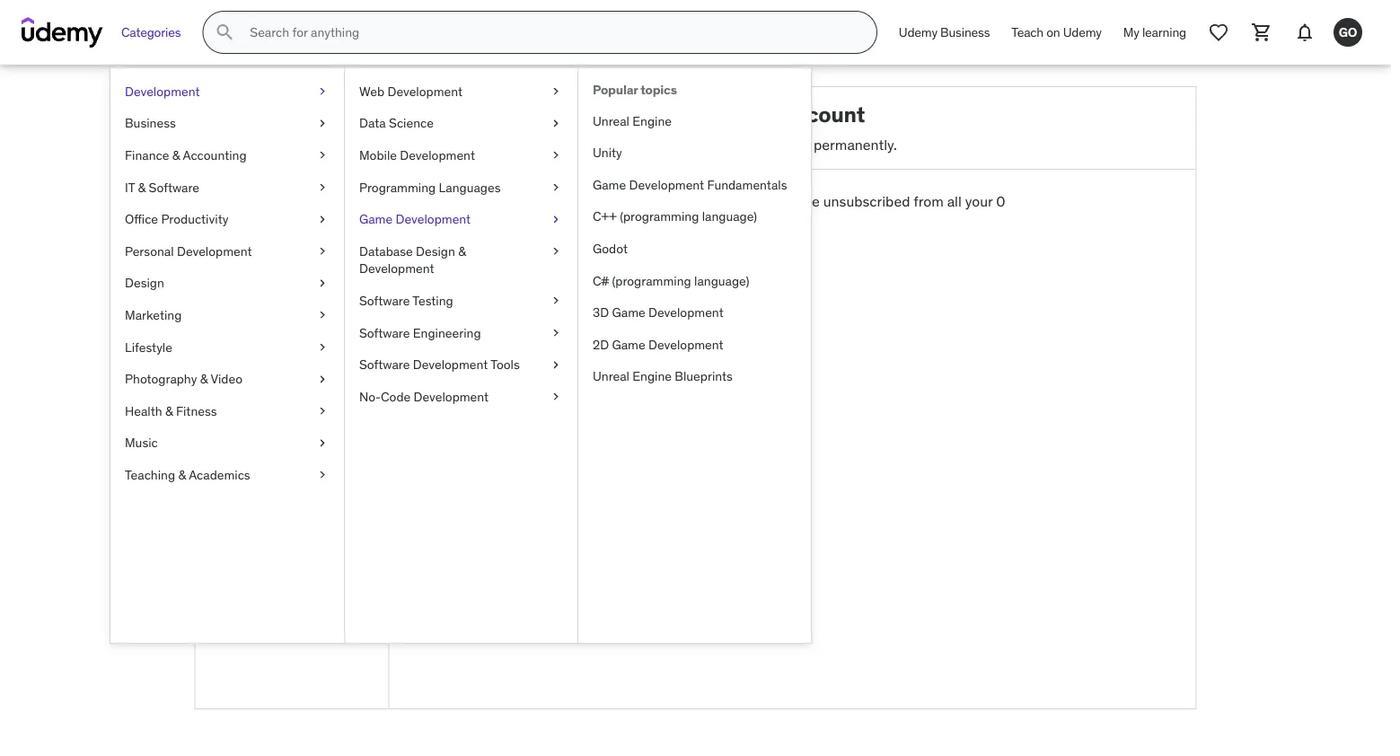 Task type: locate. For each thing, give the bounding box(es) containing it.
xsmall image inside "no-code development" link
[[549, 388, 563, 406]]

1 vertical spatial (programming
[[612, 273, 692, 289]]

it & software
[[125, 179, 199, 195]]

unreal for unreal engine
[[593, 113, 630, 129]]

xsmall image for no-code development
[[549, 388, 563, 406]]

clients
[[236, 485, 278, 504]]

xsmall image inside it & software link
[[315, 179, 330, 196]]

gary
[[248, 223, 279, 241]]

xsmall image inside personal development link
[[315, 243, 330, 260]]

languages
[[439, 179, 501, 195]]

language) down fundamentals
[[702, 209, 758, 225]]

xsmall image inside game development link
[[549, 211, 563, 228]]

0 vertical spatial (programming
[[620, 209, 699, 225]]

account down godot
[[575, 258, 629, 277]]

xsmall image inside web development link
[[549, 83, 563, 100]]

design down the personal
[[125, 275, 164, 291]]

3d game development link
[[579, 297, 811, 329]]

udemy business
[[899, 24, 991, 40]]

1 vertical spatial language)
[[695, 273, 750, 289]]

will left be
[[780, 192, 801, 210]]

account inside close account close your account permanently.
[[781, 101, 866, 128]]

database design & development
[[359, 243, 466, 277]]

web
[[359, 83, 385, 99]]

engine down topics
[[633, 113, 672, 129]]

xsmall image inside database design & development link
[[549, 243, 563, 260]]

engine
[[633, 113, 672, 129], [633, 368, 672, 385]]

will
[[780, 192, 801, 210], [608, 212, 629, 231]]

1 vertical spatial will
[[608, 212, 629, 231]]

(programming for c#
[[612, 273, 692, 289]]

close up unity link
[[720, 101, 777, 128]]

design inside database design & development
[[416, 243, 455, 259]]

xsmall image inside teaching & academics link
[[315, 466, 330, 484]]

software up office productivity
[[149, 179, 199, 195]]

unsubscribed
[[824, 192, 911, 210]]

1 vertical spatial design
[[125, 275, 164, 291]]

& right teaching
[[178, 467, 186, 483]]

0 vertical spatial unreal
[[593, 113, 630, 129]]

software development tools
[[359, 357, 520, 373]]

your
[[728, 135, 756, 153], [664, 192, 692, 210], [966, 192, 993, 210]]

tools
[[491, 357, 520, 373]]

2d game development
[[593, 336, 724, 353]]

gary orlando
[[248, 223, 336, 241]]

xsmall image
[[315, 83, 330, 100], [549, 83, 563, 100], [315, 115, 330, 132], [315, 211, 330, 228], [549, 211, 563, 228], [549, 243, 563, 260], [315, 275, 330, 292], [549, 324, 563, 342], [549, 356, 563, 374], [315, 435, 330, 452], [315, 466, 330, 484]]

0
[[997, 192, 1006, 210]]

1 horizontal spatial udemy
[[1064, 24, 1102, 40]]

1 engine from the top
[[633, 113, 672, 129]]

account up fundamentals
[[759, 135, 811, 153]]

0 vertical spatial engine
[[633, 113, 672, 129]]

xsmall image for photography & video
[[315, 371, 330, 388]]

development up "programming languages"
[[400, 147, 475, 163]]

you right if
[[600, 192, 623, 210]]

xsmall image inside programming languages link
[[549, 179, 563, 196]]

xsmall image inside development link
[[315, 83, 330, 100]]

xsmall image for development
[[315, 83, 330, 100]]

account up video
[[210, 349, 263, 367]]

my
[[1124, 24, 1140, 40]]

teaching & academics
[[125, 467, 250, 483]]

xsmall image for database design & development
[[549, 243, 563, 260]]

mobile development link
[[345, 139, 578, 171]]

health & fitness
[[125, 403, 217, 419]]

xsmall image inside finance & accounting link
[[315, 147, 330, 164]]

language) for c++ (programming language)
[[702, 209, 758, 225]]

your for account
[[728, 135, 756, 153]]

0 horizontal spatial account
[[210, 349, 263, 367]]

development up science
[[388, 83, 463, 99]]

xsmall image for design
[[315, 275, 330, 292]]

& right health
[[165, 403, 173, 419]]

& right finance
[[172, 147, 180, 163]]

software testing link
[[345, 285, 578, 317]]

your left 0
[[966, 192, 993, 210]]

&
[[172, 147, 180, 163], [138, 179, 146, 195], [459, 243, 466, 259], [200, 371, 208, 387], [165, 403, 173, 419], [178, 467, 186, 483]]

subscriptions link
[[195, 372, 389, 399]]

0 vertical spatial account
[[759, 135, 811, 153]]

software
[[149, 179, 199, 195], [359, 293, 410, 309], [359, 325, 410, 341], [359, 357, 410, 373]]

0 vertical spatial account
[[781, 101, 866, 128]]

xsmall image right tools
[[549, 356, 563, 374]]

finance & accounting link
[[111, 139, 344, 171]]

notifications
[[210, 458, 292, 476]]

blueprints
[[675, 368, 733, 385]]

0 vertical spatial will
[[780, 192, 801, 210]]

0 vertical spatial design
[[416, 243, 455, 259]]

1 horizontal spatial your
[[728, 135, 756, 153]]

unreal engine link
[[579, 105, 811, 137]]

xsmall image inside software testing link
[[549, 292, 563, 310]]

go
[[1340, 24, 1358, 40]]

account security subscriptions payment methods
[[210, 349, 327, 422]]

0 vertical spatial language)
[[702, 209, 758, 225]]

code
[[381, 389, 411, 405]]

& down game development link
[[459, 243, 466, 259]]

& left video
[[200, 371, 208, 387]]

2 vertical spatial close
[[534, 258, 572, 277]]

xsmall image for web development
[[549, 83, 563, 100]]

development down categories dropdown button
[[125, 83, 200, 99]]

xsmall image up profile
[[315, 211, 330, 228]]

business up finance
[[125, 115, 176, 131]]

xsmall image down warning:
[[549, 211, 563, 228]]

(programming
[[620, 209, 699, 225], [612, 273, 692, 289]]

web development
[[359, 83, 463, 99]]

fundamentals
[[708, 177, 788, 193]]

close account close your account permanently.
[[688, 101, 898, 153]]

1 horizontal spatial account
[[759, 135, 811, 153]]

xsmall image for music
[[315, 435, 330, 452]]

c# (programming language) link
[[579, 265, 811, 297]]

& for accounting
[[172, 147, 180, 163]]

development down "programming languages"
[[396, 211, 471, 227]]

software down software testing
[[359, 325, 410, 341]]

1 horizontal spatial account
[[781, 101, 866, 128]]

close down courses,
[[534, 258, 572, 277]]

lifestyle
[[125, 339, 172, 355]]

3d
[[593, 304, 609, 321]]

0 horizontal spatial your
[[664, 192, 692, 210]]

music link
[[111, 427, 344, 459]]

warning:
[[523, 192, 585, 210]]

methods
[[270, 403, 327, 422]]

account up permanently.
[[781, 101, 866, 128]]

game development fundamentals
[[593, 177, 788, 193]]

go link
[[1327, 11, 1370, 54]]

& for software
[[138, 179, 146, 195]]

no-code development link
[[345, 381, 578, 413]]

xsmall image down courses,
[[549, 243, 563, 260]]

2 you from the left
[[753, 192, 776, 210]]

development link
[[111, 75, 344, 107]]

personal development link
[[111, 235, 344, 267]]

software up code
[[359, 357, 410, 373]]

database design & development link
[[345, 235, 578, 285]]

xsmall image for health & fitness
[[315, 403, 330, 420]]

development down the c# (programming language) link
[[649, 304, 724, 321]]

xsmall image for data science
[[549, 115, 563, 132]]

software for software engineering
[[359, 325, 410, 341]]

xsmall image down search for anything text box
[[549, 83, 563, 100]]

0 horizontal spatial business
[[125, 115, 176, 131]]

xsmall image inside marketing link
[[315, 307, 330, 324]]

your up fundamentals
[[728, 135, 756, 153]]

programming languages link
[[345, 171, 578, 203]]

xsmall image inside the design link
[[315, 275, 330, 292]]

xsmall image inside software development tools link
[[549, 356, 563, 374]]

xsmall image inside the software engineering link
[[549, 324, 563, 342]]

account inside close account close your account permanently.
[[759, 135, 811, 153]]

1 vertical spatial business
[[125, 115, 176, 131]]

business left teach
[[941, 24, 991, 40]]

xsmall image inside business link
[[315, 115, 330, 132]]

2 horizontal spatial your
[[966, 192, 993, 210]]

language) down 'godot' link
[[695, 273, 750, 289]]

1 unreal from the top
[[593, 113, 630, 129]]

xsmall image inside health & fitness link
[[315, 403, 330, 420]]

godot link
[[579, 233, 811, 265]]

xsmall image inside photography & video link
[[315, 371, 330, 388]]

1 vertical spatial account
[[575, 258, 629, 277]]

software for software development tools
[[359, 357, 410, 373]]

close for account
[[720, 101, 777, 128]]

udemy
[[899, 24, 938, 40], [1064, 24, 1102, 40]]

unreal
[[593, 113, 630, 129], [593, 368, 630, 385]]

xsmall image for business
[[315, 115, 330, 132]]

it & software link
[[111, 171, 344, 203]]

you up forever.
[[753, 192, 776, 210]]

development down "database"
[[359, 261, 435, 277]]

0 horizontal spatial you
[[600, 192, 623, 210]]

submit search image
[[214, 22, 236, 43]]

engine down 2d game development
[[633, 368, 672, 385]]

c#
[[593, 273, 609, 289]]

software engineering
[[359, 325, 481, 341]]

language) for c# (programming language)
[[695, 273, 750, 289]]

design down game development
[[416, 243, 455, 259]]

xsmall image for teaching & academics
[[315, 466, 330, 484]]

xsmall image for software development tools
[[549, 356, 563, 374]]

your inside close account close your account permanently.
[[728, 135, 756, 153]]

if you close your account, you will be unsubscribed from all your 0 courses, and will lose access forever.
[[523, 192, 1006, 231]]

unreal down 2d
[[593, 368, 630, 385]]

unreal down popular
[[593, 113, 630, 129]]

development up view in the top of the page
[[177, 243, 252, 259]]

& right it
[[138, 179, 146, 195]]

xsmall image left data
[[315, 115, 330, 132]]

topics
[[641, 82, 677, 98]]

1 horizontal spatial design
[[416, 243, 455, 259]]

xsmall image down orlando at left top
[[315, 275, 330, 292]]

xsmall image
[[549, 115, 563, 132], [315, 147, 330, 164], [549, 147, 563, 164], [315, 179, 330, 196], [549, 179, 563, 196], [315, 243, 330, 260], [549, 292, 563, 310], [315, 307, 330, 324], [315, 339, 330, 356], [315, 371, 330, 388], [549, 388, 563, 406], [315, 403, 330, 420]]

will right and
[[608, 212, 629, 231]]

0 horizontal spatial udemy
[[899, 24, 938, 40]]

& inside database design & development
[[459, 243, 466, 259]]

1 horizontal spatial business
[[941, 24, 991, 40]]

mobile
[[359, 147, 397, 163]]

xsmall image inside "mobile development" 'link'
[[549, 147, 563, 164]]

close up game development fundamentals link
[[688, 135, 725, 153]]

1 vertical spatial account
[[210, 349, 263, 367]]

xsmall image inside the 'lifestyle' link
[[315, 339, 330, 356]]

3d game development
[[593, 304, 724, 321]]

xsmall image inside music link
[[315, 435, 330, 452]]

software up software engineering
[[359, 293, 410, 309]]

xsmall image down methods
[[315, 466, 330, 484]]

2 unreal from the top
[[593, 368, 630, 385]]

& for fitness
[[165, 403, 173, 419]]

0 vertical spatial close
[[720, 101, 777, 128]]

security
[[266, 349, 319, 367]]

Search for anything text field
[[247, 17, 855, 48]]

1 vertical spatial engine
[[633, 368, 672, 385]]

public
[[244, 267, 283, 285]]

xsmall image inside data science link
[[549, 115, 563, 132]]

api
[[210, 485, 232, 504]]

0 vertical spatial business
[[941, 24, 991, 40]]

xsmall image for marketing
[[315, 307, 330, 324]]

view public profile
[[210, 267, 327, 285]]

1 vertical spatial unreal
[[593, 368, 630, 385]]

0 horizontal spatial design
[[125, 275, 164, 291]]

xsmall image for game development
[[549, 211, 563, 228]]

data
[[359, 115, 386, 131]]

my learning link
[[1113, 11, 1198, 54]]

0 horizontal spatial account
[[575, 258, 629, 277]]

xsmall image left web
[[315, 83, 330, 100]]

office
[[125, 211, 158, 227]]

xsmall image up notifications link
[[315, 435, 330, 452]]

you
[[600, 192, 623, 210], [753, 192, 776, 210]]

1 horizontal spatial you
[[753, 192, 776, 210]]

and
[[581, 212, 605, 231]]

close inside button
[[534, 258, 572, 277]]

your up the access
[[664, 192, 692, 210]]

unreal for unreal engine blueprints
[[593, 368, 630, 385]]

personal development
[[125, 243, 252, 259]]

xsmall image inside office productivity link
[[315, 211, 330, 228]]

2 engine from the top
[[633, 368, 672, 385]]

xsmall image left 2d
[[549, 324, 563, 342]]

teaching & academics link
[[111, 459, 344, 491]]

account
[[759, 135, 811, 153], [575, 258, 629, 277]]



Task type: vqa. For each thing, say whether or not it's contained in the screenshot.
Last updated 7/2020
no



Task type: describe. For each thing, give the bounding box(es) containing it.
view
[[210, 267, 240, 285]]

teach on udemy
[[1012, 24, 1102, 40]]

xsmall image for finance & accounting
[[315, 147, 330, 164]]

(programming for c++
[[620, 209, 699, 225]]

game down unity
[[593, 177, 626, 193]]

notifications link
[[195, 454, 389, 481]]

xsmall image for office productivity
[[315, 211, 330, 228]]

development down software development tools link
[[414, 389, 489, 405]]

engine for unreal engine blueprints
[[633, 368, 672, 385]]

xsmall image for programming languages
[[549, 179, 563, 196]]

account inside account security subscriptions payment methods
[[210, 349, 263, 367]]

game up "database"
[[359, 211, 393, 227]]

api clients link
[[195, 481, 389, 508]]

accounting
[[183, 147, 247, 163]]

account inside button
[[575, 258, 629, 277]]

mobile development
[[359, 147, 475, 163]]

game development element
[[578, 68, 811, 643]]

music
[[125, 435, 158, 451]]

xsmall image for lifestyle
[[315, 339, 330, 356]]

& for video
[[200, 371, 208, 387]]

development up c++ (programming language)
[[630, 177, 705, 193]]

orlando
[[282, 223, 336, 241]]

your for you
[[664, 192, 692, 210]]

productivity
[[161, 211, 229, 227]]

categories
[[121, 24, 181, 40]]

c++ (programming language)
[[593, 209, 758, 225]]

office productivity link
[[111, 203, 344, 235]]

account,
[[695, 192, 750, 210]]

categories button
[[111, 11, 192, 54]]

if
[[589, 192, 597, 210]]

photography & video
[[125, 371, 243, 387]]

unreal engine blueprints
[[593, 368, 733, 385]]

udemy business link
[[889, 11, 1001, 54]]

2d
[[593, 336, 609, 353]]

health
[[125, 403, 162, 419]]

1 you from the left
[[600, 192, 623, 210]]

game development
[[359, 211, 471, 227]]

my learning
[[1124, 24, 1187, 40]]

development inside 'link'
[[400, 147, 475, 163]]

data science link
[[345, 107, 578, 139]]

unity
[[593, 145, 622, 161]]

& for academics
[[178, 467, 186, 483]]

unreal engine blueprints link
[[579, 361, 811, 393]]

learning
[[1143, 24, 1187, 40]]

business link
[[111, 107, 344, 139]]

finance & accounting
[[125, 147, 247, 163]]

from
[[914, 192, 944, 210]]

personal
[[125, 243, 174, 259]]

udemy image
[[22, 17, 103, 48]]

game right 2d
[[612, 336, 646, 353]]

forever.
[[710, 212, 758, 231]]

database
[[359, 243, 413, 259]]

health & fitness link
[[111, 395, 344, 427]]

1 horizontal spatial will
[[780, 192, 801, 210]]

video
[[211, 371, 243, 387]]

photography & video link
[[111, 363, 344, 395]]

view public profile link
[[195, 263, 389, 290]]

1 vertical spatial close
[[688, 135, 725, 153]]

subscriptions
[[210, 376, 298, 394]]

payment methods link
[[195, 399, 389, 426]]

data science
[[359, 115, 434, 131]]

shopping cart with 0 items image
[[1252, 22, 1273, 43]]

1 udemy from the left
[[899, 24, 938, 40]]

development inside database design & development
[[359, 261, 435, 277]]

it
[[125, 179, 135, 195]]

be
[[804, 192, 820, 210]]

close account
[[534, 258, 629, 277]]

design link
[[111, 267, 344, 299]]

development down 3d game development link
[[649, 336, 724, 353]]

software for software testing
[[359, 293, 410, 309]]

game development link
[[345, 203, 578, 235]]

xsmall image for personal development
[[315, 243, 330, 260]]

c++ (programming language) link
[[579, 201, 811, 233]]

software testing
[[359, 293, 454, 309]]

on
[[1047, 24, 1061, 40]]

notifications image
[[1295, 22, 1316, 43]]

fitness
[[176, 403, 217, 419]]

development down engineering
[[413, 357, 488, 373]]

game development fundamentals link
[[579, 169, 811, 201]]

xsmall image for it & software
[[315, 179, 330, 196]]

close account button
[[523, 246, 640, 289]]

programming languages
[[359, 179, 501, 195]]

0 horizontal spatial will
[[608, 212, 629, 231]]

c# (programming language)
[[593, 273, 750, 289]]

photography
[[125, 371, 197, 387]]

teach on udemy link
[[1001, 11, 1113, 54]]

programming
[[359, 179, 436, 195]]

popular topics
[[593, 82, 677, 98]]

software development tools link
[[345, 349, 578, 381]]

game right 3d
[[612, 304, 646, 321]]

profile
[[286, 267, 327, 285]]

all
[[948, 192, 962, 210]]

engine for unreal engine
[[633, 113, 672, 129]]

web development link
[[345, 75, 578, 107]]

science
[[389, 115, 434, 131]]

courses,
[[523, 212, 577, 231]]

xsmall image for software testing
[[549, 292, 563, 310]]

popular
[[593, 82, 638, 98]]

wishlist image
[[1209, 22, 1230, 43]]

godot
[[593, 241, 628, 257]]

2 udemy from the left
[[1064, 24, 1102, 40]]

xsmall image for software engineering
[[549, 324, 563, 342]]

permanently.
[[814, 135, 898, 153]]

xsmall image for mobile development
[[549, 147, 563, 164]]

2d game development link
[[579, 329, 811, 361]]

close for account
[[534, 258, 572, 277]]

teaching
[[125, 467, 175, 483]]



